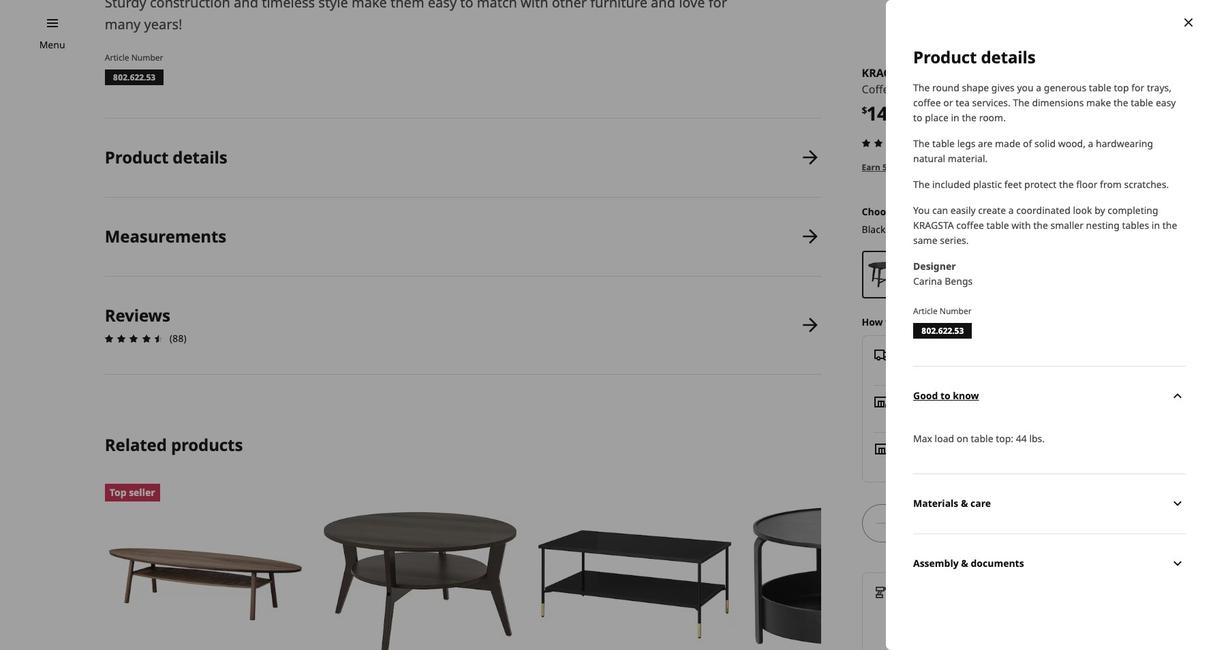 Task type: vqa. For each thing, say whether or not it's contained in the screenshot.
Designer Carina Bengs
yes



Task type: locate. For each thing, give the bounding box(es) containing it.
(88)
[[927, 136, 944, 149], [170, 332, 187, 345]]

to left place
[[914, 111, 923, 124]]

review: 4.3 out of 5 stars. total reviews: 88 image up 5%
[[858, 135, 924, 151]]

0 horizontal spatial kragsta
[[862, 65, 911, 80]]

in right tables
[[1152, 219, 1160, 232]]

available
[[915, 362, 955, 375]]

on
[[957, 432, 969, 445]]

article number inside product details dialog
[[914, 305, 972, 317]]

1 horizontal spatial in
[[951, 111, 960, 124]]

1 vertical spatial 802.622.53
[[922, 325, 964, 337]]

feet
[[1005, 178, 1022, 191]]

1 vertical spatial &
[[962, 557, 969, 570]]

create
[[979, 204, 1006, 217]]

& right assembly
[[962, 557, 969, 570]]

0 horizontal spatial a
[[1009, 204, 1014, 217]]

solid
[[1035, 137, 1056, 150]]

1 horizontal spatial number
[[940, 305, 972, 317]]

2 horizontal spatial in
[[1152, 219, 1160, 232]]

earn
[[862, 161, 881, 173]]

in left stock
[[898, 457, 907, 469]]

3/8
[[978, 82, 994, 97]]

at right stock
[[935, 457, 944, 469]]

the for table
[[914, 137, 930, 150]]

1 vertical spatial product
[[105, 146, 169, 168]]

0 vertical spatial (88)
[[927, 136, 944, 149]]

1 vertical spatial number
[[940, 305, 972, 317]]

stockholm coffee table, walnut veneer, 70 7/8x23 1/4 " image
[[105, 484, 306, 650]]

rotate 180 image
[[1170, 388, 1186, 404]]

2 horizontal spatial to
[[941, 389, 951, 402]]

by
[[1095, 204, 1106, 217]]

earn 5% in rewards at ikea using the ikea visa credit card*. details > button
[[862, 161, 1143, 174]]

with
[[1012, 219, 1031, 232]]

in inside the round shape gives you a generous table top for trays, coffee or tea services. the dimensions make the table easy to place in the room.
[[951, 111, 960, 124]]

in
[[898, 442, 908, 455], [898, 457, 907, 469]]

0 vertical spatial &
[[961, 497, 968, 510]]

$
[[862, 104, 868, 117]]

0 horizontal spatial 802.622.53
[[113, 72, 156, 83]]

details
[[981, 46, 1036, 68], [173, 146, 227, 168]]

plastic
[[974, 178, 1002, 191]]

ikea
[[953, 161, 971, 173], [1014, 161, 1032, 173]]

0 horizontal spatial review: 4.3 out of 5 stars. total reviews: 88 image
[[101, 330, 167, 347]]

a inside the table legs are made of solid wood, a hardwearing natural material.
[[1089, 137, 1094, 150]]

in for in store
[[898, 442, 908, 455]]

coffee inside you can easily create a coordinated look by completing kragsta coffee table with the smaller nesting tables in the same series.
[[957, 219, 984, 232]]

a right 'wood,'
[[1089, 137, 1094, 150]]

the up feet
[[998, 161, 1012, 173]]

pick
[[898, 395, 918, 407]]

kragsta up "coffee"
[[862, 65, 911, 80]]

to inside the round shape gives you a generous table top for trays, coffee or tea services. the dimensions make the table easy to place in the room.
[[914, 111, 923, 124]]

>
[[1139, 161, 1143, 173]]

1 vertical spatial a
[[1089, 137, 1094, 150]]

1 horizontal spatial 802.622.53
[[922, 325, 964, 337]]

table right on
[[971, 432, 994, 445]]

to left get
[[886, 315, 896, 328]]

kragsta down can
[[914, 219, 954, 232]]

0 vertical spatial a
[[1037, 81, 1042, 94]]

the down credit
[[1060, 178, 1074, 191]]

at up included at top right
[[942, 161, 951, 173]]

seller
[[129, 486, 155, 499]]

table down for
[[1131, 96, 1154, 109]]

1 vertical spatial kragsta
[[914, 219, 954, 232]]

(88) up natural
[[927, 136, 944, 149]]

the for round
[[914, 81, 930, 94]]

2 in from the top
[[898, 457, 907, 469]]

ikea up feet
[[1014, 161, 1032, 173]]

in stock at canton, mi group
[[898, 457, 947, 469]]

0 horizontal spatial to
[[886, 315, 896, 328]]

1 vertical spatial in
[[897, 161, 905, 173]]

how to get it
[[862, 315, 923, 328]]

make
[[1087, 96, 1112, 109]]

coffee up place
[[914, 96, 941, 109]]

product details heading
[[105, 146, 227, 168]]

0 horizontal spatial in
[[897, 161, 905, 173]]

materials
[[914, 497, 959, 510]]

the round shape gives you a generous table top for trays, coffee or tea services. the dimensions make the table easy to place in the room.
[[914, 81, 1176, 124]]

table inside you can easily create a coordinated look by completing kragsta coffee table with the smaller nesting tables in the same series.
[[987, 219, 1009, 232]]

load
[[935, 432, 955, 445]]

0 horizontal spatial product
[[105, 146, 169, 168]]

a inside the round shape gives you a generous table top for trays, coffee or tea services. the dimensions make the table easy to place in the room.
[[1037, 81, 1042, 94]]

in down or on the right top of page
[[951, 111, 960, 124]]

0 vertical spatial kragsta
[[862, 65, 911, 80]]

1 horizontal spatial product
[[914, 46, 977, 68]]

dimensions
[[1032, 96, 1084, 109]]

menu
[[39, 38, 65, 51]]

review: 4.3 out of 5 stars. total reviews: 88 image down reviews heading
[[101, 330, 167, 347]]

store
[[910, 442, 935, 455]]

0 horizontal spatial details
[[173, 146, 227, 168]]

coordinated
[[1017, 204, 1071, 217]]

1 vertical spatial coffee
[[957, 219, 984, 232]]

1 vertical spatial article number
[[914, 305, 972, 317]]

0 vertical spatial details
[[981, 46, 1036, 68]]

table
[[1089, 81, 1112, 94], [1131, 96, 1154, 109], [933, 137, 955, 150], [987, 219, 1009, 232], [971, 432, 994, 445]]

product details button
[[105, 119, 821, 197]]

2 vertical spatial a
[[1009, 204, 1014, 217]]

the down top
[[1114, 96, 1129, 109]]

in left store
[[898, 442, 908, 455]]

at inside 'button'
[[942, 161, 951, 173]]

reviews
[[105, 304, 170, 326]]

5%
[[883, 161, 895, 173]]

1 horizontal spatial details
[[981, 46, 1036, 68]]

1 vertical spatial in
[[898, 457, 907, 469]]

product details
[[914, 46, 1036, 68], [105, 146, 227, 168]]

ikea up included at top right
[[953, 161, 971, 173]]

1 vertical spatial to
[[886, 315, 896, 328]]

to
[[914, 111, 923, 124], [886, 315, 896, 328], [941, 389, 951, 402]]

to inside dropdown button
[[941, 389, 951, 402]]

the left round
[[914, 81, 930, 94]]

max load on table top: 44 lbs.
[[914, 432, 1045, 445]]

1 horizontal spatial article number
[[914, 305, 972, 317]]

legs
[[958, 137, 976, 150]]

1 horizontal spatial kragsta
[[914, 219, 954, 232]]

1 horizontal spatial article
[[914, 305, 938, 317]]

& left the care
[[961, 497, 968, 510]]

0 vertical spatial to
[[914, 111, 923, 124]]

1 horizontal spatial ikea
[[1014, 161, 1032, 173]]

article down the carina
[[914, 305, 938, 317]]

documents
[[971, 557, 1024, 570]]

table,
[[898, 82, 927, 97]]

product details inside dialog
[[914, 46, 1036, 68]]

149
[[868, 100, 900, 126]]

coffee down the easily
[[957, 219, 984, 232]]

details
[[1108, 161, 1136, 173]]

are
[[978, 137, 993, 150]]

0 horizontal spatial product details
[[105, 146, 227, 168]]

in for in stock at
[[898, 457, 907, 469]]

table down create
[[987, 219, 1009, 232]]

a
[[1037, 81, 1042, 94], [1089, 137, 1094, 150], [1009, 204, 1014, 217]]

0 horizontal spatial coffee
[[914, 96, 941, 109]]

the up natural
[[914, 137, 930, 150]]

1 vertical spatial (88)
[[170, 332, 187, 345]]

0 vertical spatial article
[[105, 52, 129, 63]]

2 ikea from the left
[[1014, 161, 1032, 173]]

top seller link
[[105, 484, 306, 650]]

the
[[914, 81, 930, 94], [1013, 96, 1030, 109], [914, 137, 930, 150], [914, 178, 930, 191]]

0 vertical spatial number
[[131, 52, 163, 63]]

2 horizontal spatial a
[[1089, 137, 1094, 150]]

the
[[1114, 96, 1129, 109], [962, 111, 977, 124], [998, 161, 1012, 173], [1060, 178, 1074, 191], [1034, 219, 1048, 232], [1163, 219, 1178, 232]]

measurements button
[[105, 198, 821, 276]]

table up natural
[[933, 137, 955, 150]]

completing
[[1108, 204, 1159, 217]]

in inside 'button'
[[897, 161, 905, 173]]

smaller
[[1051, 219, 1084, 232]]

2 vertical spatial to
[[941, 389, 951, 402]]

1 horizontal spatial a
[[1037, 81, 1042, 94]]

0 vertical spatial at
[[942, 161, 951, 173]]

right image
[[1131, 354, 1147, 370]]

1 vertical spatial details
[[173, 146, 227, 168]]

color
[[899, 205, 923, 218]]

rewards
[[907, 161, 940, 173]]

list
[[101, 119, 821, 375]]

natural
[[914, 152, 946, 165]]

1 vertical spatial review: 4.3 out of 5 stars. total reviews: 88 image
[[101, 330, 167, 347]]

coffee
[[914, 96, 941, 109], [957, 219, 984, 232]]

a right you
[[1037, 81, 1042, 94]]

(88) down reviews heading
[[170, 332, 187, 345]]

0 horizontal spatial article number
[[105, 52, 163, 63]]

related
[[105, 433, 167, 456]]

1 horizontal spatial review: 4.3 out of 5 stars. total reviews: 88 image
[[858, 135, 924, 151]]

0 vertical spatial product details
[[914, 46, 1036, 68]]

to for good to know
[[941, 389, 951, 402]]

(88) inside button
[[927, 136, 944, 149]]

reviews heading
[[105, 304, 170, 326]]

scratches.
[[1125, 178, 1169, 191]]

product
[[914, 46, 977, 68], [105, 146, 169, 168]]

a up the with
[[1009, 204, 1014, 217]]

review: 4.3 out of 5 stars. total reviews: 88 image
[[858, 135, 924, 151], [101, 330, 167, 347]]

the inside the table legs are made of solid wood, a hardwearing natural material.
[[914, 137, 930, 150]]

0 vertical spatial 802.622.53
[[113, 72, 156, 83]]

visa
[[1034, 161, 1051, 173]]

802.622.53 inside product details dialog
[[922, 325, 964, 337]]

look
[[1073, 204, 1093, 217]]

1 in from the top
[[898, 442, 908, 455]]

&
[[961, 497, 968, 510], [962, 557, 969, 570]]

list containing product details
[[101, 119, 821, 375]]

0 vertical spatial in
[[898, 442, 908, 455]]

article right the menu button
[[105, 52, 129, 63]]

äsperöd coffee table, black/glass black, 45 1/4x22 7/8 " image
[[534, 484, 735, 650]]

the down tea
[[962, 111, 977, 124]]

1 horizontal spatial coffee
[[957, 219, 984, 232]]

1 vertical spatial article
[[914, 305, 938, 317]]

hardwearing
[[1096, 137, 1154, 150]]

0 vertical spatial coffee
[[914, 96, 941, 109]]

0 vertical spatial article number
[[105, 52, 163, 63]]

35
[[962, 82, 975, 97]]

the down rewards
[[914, 178, 930, 191]]

1 vertical spatial product details
[[105, 146, 227, 168]]

in right 5%
[[897, 161, 905, 173]]

(88) button
[[858, 135, 944, 151]]

0 horizontal spatial ikea
[[953, 161, 971, 173]]

0 vertical spatial product
[[914, 46, 977, 68]]

kragsta
[[862, 65, 911, 80], [914, 219, 954, 232]]

1 horizontal spatial to
[[914, 111, 923, 124]]

top
[[1114, 81, 1129, 94]]

available button
[[874, 339, 1147, 386]]

number
[[131, 52, 163, 63], [940, 305, 972, 317]]

kragsta inside kragsta coffee table, black, 35 3/8 "
[[862, 65, 911, 80]]

tables
[[1123, 219, 1150, 232]]

2 vertical spatial in
[[1152, 219, 1160, 232]]

to right the up
[[941, 389, 951, 402]]

1 horizontal spatial (88)
[[927, 136, 944, 149]]

the for included
[[914, 178, 930, 191]]

a inside you can easily create a coordinated look by completing kragsta coffee table with the smaller nesting tables in the same series.
[[1009, 204, 1014, 217]]

1 horizontal spatial product details
[[914, 46, 1036, 68]]

0 vertical spatial review: 4.3 out of 5 stars. total reviews: 88 image
[[858, 135, 924, 151]]

floor
[[1077, 178, 1098, 191]]

0 vertical spatial in
[[951, 111, 960, 124]]



Task type: describe. For each thing, give the bounding box(es) containing it.
in inside you can easily create a coordinated look by completing kragsta coffee table with the smaller nesting tables in the same series.
[[1152, 219, 1160, 232]]

0 horizontal spatial (88)
[[170, 332, 187, 345]]

round
[[933, 81, 960, 94]]

details inside dialog
[[981, 46, 1036, 68]]

the inside 'button'
[[998, 161, 1012, 173]]

up
[[921, 395, 934, 407]]

the right tables
[[1163, 219, 1178, 232]]

or
[[944, 96, 953, 109]]

it
[[916, 315, 923, 328]]

menu button
[[39, 37, 65, 52]]

pick up
[[898, 395, 934, 407]]

borgeby coffee table, black, 27 1/2 " image
[[749, 484, 950, 650]]

review: 4.3 out of 5 stars. total reviews: 88 image inside (88) button
[[858, 135, 924, 151]]

materials & care
[[914, 497, 991, 510]]

carina
[[914, 274, 943, 287]]

jakobsfors coffee table, dark brown stained oak veneer, 31 1/2 " image
[[320, 484, 521, 650]]

coffee inside the round shape gives you a generous table top for trays, coffee or tea services. the dimensions make the table easy to place in the room.
[[914, 96, 941, 109]]

number inside product details dialog
[[940, 305, 972, 317]]

1 ikea from the left
[[953, 161, 971, 173]]

generous
[[1044, 81, 1087, 94]]

$ 149 99
[[862, 100, 914, 126]]

product inside product details button
[[105, 146, 169, 168]]

details inside button
[[173, 146, 227, 168]]

the included plastic feet protect the floor from scratches.
[[914, 178, 1169, 191]]

in store
[[898, 442, 935, 455]]

0 horizontal spatial article
[[105, 52, 129, 63]]

good to know
[[914, 389, 979, 402]]

of
[[1023, 137, 1032, 150]]

product details dialog
[[886, 0, 1214, 650]]

protect
[[1025, 178, 1057, 191]]

the down coordinated
[[1034, 219, 1048, 232]]

room.
[[979, 111, 1006, 124]]

max
[[914, 432, 933, 445]]

0 horizontal spatial number
[[131, 52, 163, 63]]

measurements
[[105, 225, 226, 247]]

table up make
[[1089, 81, 1112, 94]]

article inside product details dialog
[[914, 305, 938, 317]]

product details inside button
[[105, 146, 227, 168]]

choose
[[862, 205, 897, 218]]

care
[[971, 497, 991, 510]]

review: 4.3 out of 5 stars. total reviews: 88 image inside list
[[101, 330, 167, 347]]

assembly
[[914, 557, 959, 570]]

card*.
[[1080, 161, 1106, 173]]

same
[[914, 234, 938, 247]]

kragsta coffee table, white, 35 3/8 " image
[[918, 256, 955, 293]]

you can easily create a coordinated look by completing kragsta coffee table with the smaller nesting tables in the same series.
[[914, 204, 1178, 247]]

& for materials
[[961, 497, 968, 510]]

assembly & documents button
[[914, 534, 1186, 594]]

nesting
[[1086, 219, 1120, 232]]

series.
[[940, 234, 969, 247]]

included
[[933, 178, 971, 191]]

from
[[1100, 178, 1122, 191]]

bengs
[[945, 274, 973, 287]]

tea
[[956, 96, 970, 109]]

the down you
[[1013, 96, 1030, 109]]

good
[[914, 389, 938, 402]]

materials & care button
[[914, 474, 1186, 534]]

measurements heading
[[105, 225, 226, 247]]

using
[[973, 161, 996, 173]]

shape
[[962, 81, 989, 94]]

designer carina bengs
[[914, 259, 973, 287]]

"
[[997, 82, 1002, 97]]

know
[[953, 389, 979, 402]]

for
[[1132, 81, 1145, 94]]

can
[[933, 204, 949, 217]]

1 vertical spatial at
[[935, 457, 944, 469]]

top seller
[[110, 486, 155, 499]]

kragsta coffee table, black, 35 3/8 "
[[862, 65, 1002, 97]]

in stock at
[[898, 457, 947, 469]]

assembly & documents
[[914, 557, 1024, 570]]

good to know button
[[914, 366, 1186, 426]]

kragsta inside you can easily create a coordinated look by completing kragsta coffee table with the smaller nesting tables in the same series.
[[914, 219, 954, 232]]

99
[[903, 104, 914, 117]]

top:
[[996, 432, 1014, 445]]

to for how to get it
[[886, 315, 896, 328]]

related products
[[105, 433, 243, 456]]

easily
[[951, 204, 976, 217]]

how
[[862, 315, 883, 328]]

lbs.
[[1030, 432, 1045, 445]]

designer
[[914, 259, 956, 272]]

you
[[1017, 81, 1034, 94]]

table inside the table legs are made of solid wood, a hardwearing natural material.
[[933, 137, 955, 150]]

wood,
[[1059, 137, 1086, 150]]

coffee
[[862, 82, 895, 97]]

black,
[[930, 82, 959, 97]]

product inside product details dialog
[[914, 46, 977, 68]]

gives
[[992, 81, 1015, 94]]

made
[[995, 137, 1021, 150]]

get
[[898, 315, 914, 328]]

stock
[[909, 457, 933, 469]]

choose color black
[[862, 205, 923, 236]]

& for assembly
[[962, 557, 969, 570]]

black
[[862, 223, 886, 236]]

44
[[1016, 432, 1027, 445]]

you
[[914, 204, 930, 217]]

credit
[[1053, 161, 1078, 173]]

the table legs are made of solid wood, a hardwearing natural material.
[[914, 137, 1154, 165]]

kragsta coffee table, black, 35 3/8 " image
[[868, 256, 904, 293]]

products
[[171, 433, 243, 456]]

Quantity input value text field
[[895, 504, 914, 542]]



